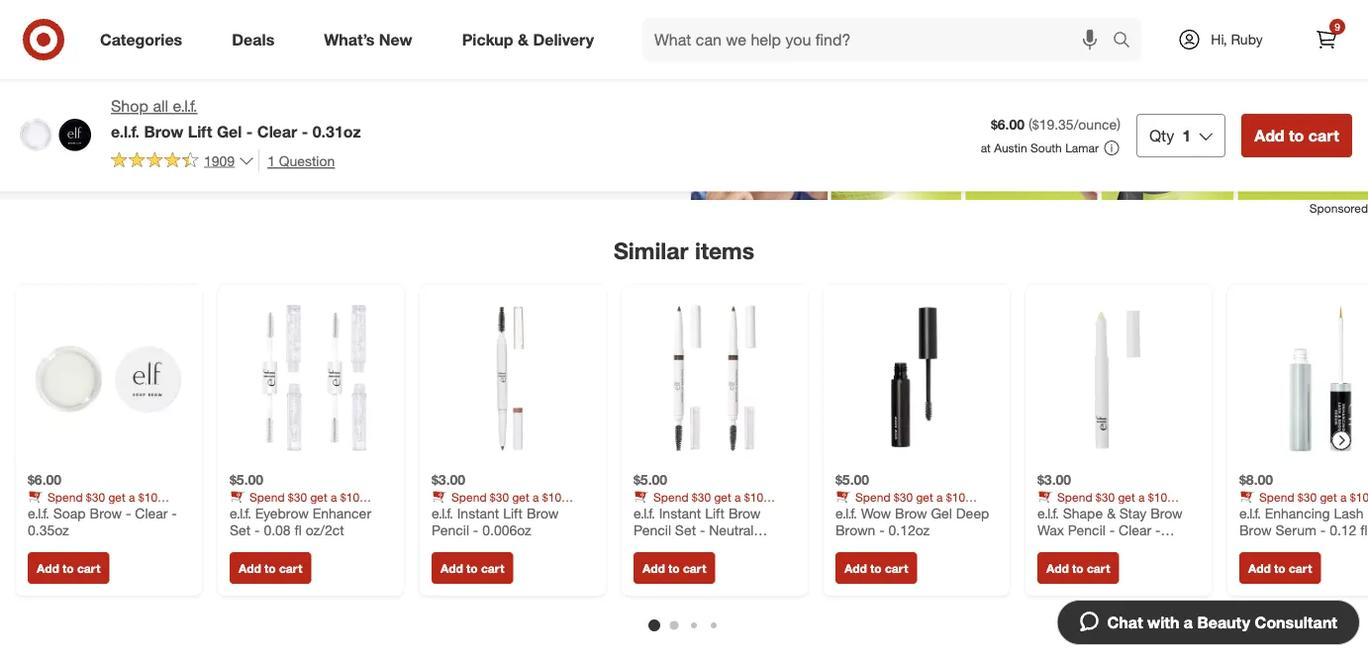 Task type: describe. For each thing, give the bounding box(es) containing it.
to for e.l.f. instant lift brow pencil - 0.006oz
[[466, 561, 478, 576]]

0 horizontal spatial 1
[[267, 152, 275, 169]]

new
[[379, 30, 413, 49]]

- inside e.l.f. eyebrow enhancer set - 0.08 fl oz/2ct
[[255, 522, 260, 539]]

ruby
[[1231, 31, 1263, 48]]

9
[[1335, 20, 1340, 33]]

e.l.f. for e.l.f. instant lift brow pencil - 0.006oz
[[432, 504, 453, 522]]

- inside e.l.f. wow brow gel deep brown - 0.12oz
[[879, 522, 885, 539]]

0.12
[[1330, 522, 1357, 539]]

eyebrow
[[255, 504, 309, 522]]

pencil for set
[[634, 522, 671, 539]]

brow inside e.l.f. shape & stay brow wax pencil - clear - 0.04oz
[[1151, 504, 1183, 522]]

e.l.f. for e.l.f. eyebrow enhancer set - 0.08 fl oz/2ct
[[230, 504, 251, 522]]

gel inside e.l.f. wow brow gel deep brown - 0.12oz
[[931, 504, 952, 522]]

brow inside e.l.f. instant lift brow pencil set - neutral brown - 2pc - 0.006oz
[[729, 504, 761, 522]]

add to cart for e.l.f. eyebrow enhancer set - 0.08 fl oz/2ct
[[239, 561, 302, 576]]

cart up sponsored
[[1309, 126, 1340, 145]]

at
[[981, 140, 991, 155]]

2pc
[[687, 539, 710, 556]]

add to cart for e.l.f. instant lift brow pencil - 0.006oz
[[441, 561, 504, 576]]

e.l.f. soap brow - clear - 0.35oz
[[28, 504, 177, 539]]

e.l.f. enhancing lash & brow serum - 0.12 fl
[[1240, 504, 1368, 539]]

similar
[[614, 237, 689, 264]]

set inside e.l.f. eyebrow enhancer set - 0.08 fl oz/2ct
[[230, 522, 251, 539]]

south
[[1031, 140, 1062, 155]]

add for e.l.f. enhancing lash & brow serum - 0.12 fl
[[1249, 561, 1271, 576]]

qty 1
[[1149, 126, 1191, 145]]

chat with a beauty consultant button
[[1057, 600, 1360, 646]]

e.l.f. soap brow - clear - 0.35oz image
[[28, 297, 190, 459]]

e.l.f. eyebrow enhancer set - 0.08 fl oz/2ct
[[230, 504, 371, 539]]

lift for $5.00
[[705, 504, 725, 522]]

cart for e.l.f. eyebrow enhancer set - 0.08 fl oz/2ct
[[279, 561, 302, 576]]

add to cart button for e.l.f. eyebrow enhancer set - 0.08 fl oz/2ct
[[230, 552, 311, 584]]

with
[[1148, 613, 1180, 632]]

add to cart button for e.l.f. instant lift brow pencil - 0.006oz
[[432, 552, 513, 584]]

wow
[[861, 504, 891, 522]]

add to cart for e.l.f. soap brow - clear - 0.35oz
[[37, 561, 100, 576]]

lift for $3.00
[[503, 504, 523, 522]]

brow inside e.l.f. enhancing lash & brow serum - 0.12 fl
[[1240, 522, 1272, 539]]

& inside 'link'
[[518, 30, 529, 49]]

add for e.l.f. instant lift brow pencil set - neutral brown - 2pc - 0.006oz
[[643, 561, 665, 576]]

$3.00 for shape
[[1038, 471, 1071, 488]]

cart for e.l.f. wow brow gel deep brown - 0.12oz
[[885, 561, 908, 576]]

similar items region
[[0, 86, 1368, 661]]

clear for 0.31oz
[[257, 122, 297, 141]]

categories
[[100, 30, 182, 49]]

$5.00 for instant
[[634, 471, 667, 488]]

add to cart for e.l.f. instant lift brow pencil set - neutral brown - 2pc - 0.006oz
[[643, 561, 706, 576]]

stay
[[1120, 504, 1147, 522]]

to for e.l.f. eyebrow enhancer set - 0.08 fl oz/2ct
[[264, 561, 276, 576]]

add for e.l.f. soap brow - clear - 0.35oz
[[37, 561, 59, 576]]

consultant
[[1255, 613, 1338, 632]]

e.l.f. for e.l.f. instant lift brow pencil set - neutral brown - 2pc - 0.006oz
[[634, 504, 655, 522]]

add for e.l.f. eyebrow enhancer set - 0.08 fl oz/2ct
[[239, 561, 261, 576]]

9 link
[[1305, 18, 1349, 61]]

brown inside e.l.f. instant lift brow pencil set - neutral brown - 2pc - 0.006oz
[[634, 539, 674, 556]]

delivery
[[533, 30, 594, 49]]

add to cart button for e.l.f. shape & stay brow wax pencil - clear - 0.04oz
[[1038, 552, 1119, 584]]

serum
[[1276, 522, 1317, 539]]

0.006oz inside e.l.f. instant lift brow pencil - 0.006oz
[[482, 522, 531, 539]]

$6.00 for $6.00
[[28, 471, 61, 488]]

pickup
[[462, 30, 513, 49]]

image of e.l.f. brow lift gel - clear - 0.31oz image
[[16, 95, 95, 174]]

- inside e.l.f. enhancing lash & brow serum - 0.12 fl
[[1321, 522, 1326, 539]]

What can we help you find? suggestions appear below search field
[[643, 18, 1118, 61]]

brow inside shop all e.l.f. e.l.f. brow lift gel - clear - 0.31oz
[[144, 122, 183, 141]]

lash
[[1334, 504, 1364, 522]]

& inside e.l.f. enhancing lash & brow serum - 0.12 fl
[[1368, 504, 1368, 522]]

$3.00 for instant
[[432, 471, 465, 488]]

1909
[[204, 152, 235, 169]]

wax
[[1038, 522, 1064, 539]]

e.l.f. enhancing lash & brow serum - 0.12 fl oz image
[[1240, 297, 1368, 459]]

1 question link
[[259, 149, 335, 172]]

categories link
[[83, 18, 207, 61]]

cart for e.l.f. instant lift brow pencil set - neutral brown - 2pc - 0.006oz
[[683, 561, 706, 576]]

e.l.f. for e.l.f. soap brow - clear - 0.35oz
[[28, 504, 49, 522]]

0.12oz
[[889, 522, 930, 539]]

pickup & delivery
[[462, 30, 594, 49]]

cart for e.l.f. shape & stay brow wax pencil - clear - 0.04oz
[[1087, 561, 1110, 576]]

pencil inside e.l.f. shape & stay brow wax pencil - clear - 0.04oz
[[1068, 522, 1106, 539]]

shape
[[1063, 504, 1103, 522]]

a
[[1184, 613, 1193, 632]]

0.04oz
[[1038, 539, 1079, 556]]

cart for e.l.f. enhancing lash & brow serum - 0.12 fl
[[1289, 561, 1312, 576]]

to for e.l.f. instant lift brow pencil set - neutral brown - 2pc - 0.006oz
[[668, 561, 680, 576]]

- inside e.l.f. instant lift brow pencil - 0.006oz
[[473, 522, 479, 539]]

hi,
[[1211, 31, 1227, 48]]

chat with a beauty consultant
[[1107, 613, 1338, 632]]

qty
[[1149, 126, 1175, 145]]

all
[[153, 97, 168, 116]]

add to cart up sponsored
[[1255, 126, 1340, 145]]

deals link
[[215, 18, 299, 61]]

deals
[[232, 30, 275, 49]]

$8.00
[[1240, 471, 1273, 488]]

neutral
[[709, 522, 754, 539]]

add for e.l.f. instant lift brow pencil - 0.006oz
[[441, 561, 463, 576]]

$19.35
[[1032, 116, 1074, 133]]

add down "ruby"
[[1255, 126, 1285, 145]]



Task type: locate. For each thing, give the bounding box(es) containing it.
add down 0.04oz
[[1047, 561, 1069, 576]]

0 vertical spatial 1
[[1183, 126, 1191, 145]]

shop
[[111, 97, 148, 116]]

brown left 0.12oz
[[836, 522, 876, 539]]

add to cart button down wax
[[1038, 552, 1119, 584]]

2 instant from the left
[[659, 504, 701, 522]]

e.l.f. inside e.l.f. wow brow gel deep brown - 0.12oz
[[836, 504, 857, 522]]

1 horizontal spatial $3.00
[[1038, 471, 1071, 488]]

gel inside shop all e.l.f. e.l.f. brow lift gel - clear - 0.31oz
[[217, 122, 242, 141]]

pickup & delivery link
[[445, 18, 619, 61]]

2 set from the left
[[675, 522, 696, 539]]

to for e.l.f. wow brow gel deep brown - 0.12oz
[[870, 561, 882, 576]]

add down e.l.f. enhancing lash & brow serum - 0.12 fl
[[1249, 561, 1271, 576]]

1 horizontal spatial set
[[675, 522, 696, 539]]

1 horizontal spatial 1
[[1183, 126, 1191, 145]]

1 horizontal spatial clear
[[257, 122, 297, 141]]

pencil for -
[[432, 522, 469, 539]]

brow inside e.l.f. instant lift brow pencil - 0.006oz
[[527, 504, 559, 522]]

0.006oz
[[482, 522, 531, 539], [723, 539, 772, 556]]

add to cart button down neutral
[[634, 552, 715, 584]]

e.l.f. for e.l.f. enhancing lash & brow serum - 0.12 fl
[[1240, 504, 1261, 522]]

0 vertical spatial $6.00
[[991, 116, 1025, 133]]

what's new
[[324, 30, 413, 49]]

add to cart button down e.l.f. instant lift brow pencil - 0.006oz
[[432, 552, 513, 584]]

0.31oz
[[313, 122, 361, 141]]

what's new link
[[307, 18, 437, 61]]

what's
[[324, 30, 375, 49]]

1 set from the left
[[230, 522, 251, 539]]

cart down 0.12oz
[[885, 561, 908, 576]]

1 horizontal spatial &
[[1107, 504, 1116, 522]]

instant inside e.l.f. instant lift brow pencil set - neutral brown - 2pc - 0.006oz
[[659, 504, 701, 522]]

hi, ruby
[[1211, 31, 1263, 48]]

e.l.f. instant lift brow pencil - 0.006oz image
[[432, 297, 594, 459]]

to for e.l.f. shape & stay brow wax pencil - clear - 0.04oz
[[1072, 561, 1084, 576]]

clear up 1 question link
[[257, 122, 297, 141]]

cart down 2pc
[[683, 561, 706, 576]]

0 horizontal spatial set
[[230, 522, 251, 539]]

set left 0.08
[[230, 522, 251, 539]]

enhancing
[[1265, 504, 1330, 522]]

e.l.f. inside e.l.f. enhancing lash & brow serum - 0.12 fl
[[1240, 504, 1261, 522]]

2 $5.00 from the left
[[634, 471, 667, 488]]

$6.00 inside similar items region
[[28, 471, 61, 488]]

add to cart down 0.35oz
[[37, 561, 100, 576]]

at austin south lamar
[[981, 140, 1099, 155]]

e.l.f. inside e.l.f. eyebrow enhancer set - 0.08 fl oz/2ct
[[230, 504, 251, 522]]

$5.00 for eyebrow
[[230, 471, 263, 488]]

e.l.f. inside e.l.f. instant lift brow pencil set - neutral brown - 2pc - 0.006oz
[[634, 504, 655, 522]]

add to cart
[[1255, 126, 1340, 145], [37, 561, 100, 576], [239, 561, 302, 576], [441, 561, 504, 576], [643, 561, 706, 576], [845, 561, 908, 576], [1047, 561, 1110, 576], [1249, 561, 1312, 576]]

fl
[[295, 522, 302, 539]]

add
[[1255, 126, 1285, 145], [37, 561, 59, 576], [239, 561, 261, 576], [441, 561, 463, 576], [643, 561, 665, 576], [845, 561, 867, 576], [1047, 561, 1069, 576], [1249, 561, 1271, 576]]

similar items
[[614, 237, 755, 264]]

0 vertical spatial gel
[[217, 122, 242, 141]]

& left stay
[[1107, 504, 1116, 522]]

add to cart button down 0.08
[[230, 552, 311, 584]]

clear right shape
[[1119, 522, 1152, 539]]

0 horizontal spatial pencil
[[432, 522, 469, 539]]

& inside e.l.f. shape & stay brow wax pencil - clear - 0.04oz
[[1107, 504, 1116, 522]]

instant inside e.l.f. instant lift brow pencil - 0.006oz
[[457, 504, 499, 522]]

add to cart down 0.04oz
[[1047, 561, 1110, 576]]

e.l.f. inside e.l.f. shape & stay brow wax pencil - clear - 0.04oz
[[1038, 504, 1059, 522]]

$6.00 up soap
[[28, 471, 61, 488]]

add to cart button down serum
[[1240, 552, 1321, 584]]

$6.00 for $6.00 ( $19.35 /ounce )
[[991, 116, 1025, 133]]

0.08
[[264, 522, 291, 539]]

/ounce
[[1074, 116, 1117, 133]]

e.l.f. instant lift brow pencil set - neutral brown - 2pc - 0.006oz
[[634, 504, 772, 556]]

add to cart button for e.l.f. soap brow - clear - 0.35oz
[[28, 552, 109, 584]]

add for e.l.f. shape & stay brow wax pencil - clear - 0.04oz
[[1047, 561, 1069, 576]]

1 horizontal spatial lift
[[503, 504, 523, 522]]

clear inside e.l.f. shape & stay brow wax pencil - clear - 0.04oz
[[1119, 522, 1152, 539]]

0.006oz inside e.l.f. instant lift brow pencil set - neutral brown - 2pc - 0.006oz
[[723, 539, 772, 556]]

$3.00 up e.l.f. instant lift brow pencil - 0.006oz
[[432, 471, 465, 488]]

$5.00 for wow
[[836, 471, 869, 488]]

1 question
[[267, 152, 335, 169]]

oz/2ct
[[306, 522, 344, 539]]

1 $3.00 from the left
[[432, 471, 465, 488]]

add down e.l.f. instant lift brow pencil set - neutral brown - 2pc - 0.006oz
[[643, 561, 665, 576]]

add down e.l.f. instant lift brow pencil - 0.006oz
[[441, 561, 463, 576]]

brow
[[144, 122, 183, 141], [90, 504, 122, 522], [527, 504, 559, 522], [729, 504, 761, 522], [895, 504, 927, 522], [1151, 504, 1183, 522], [1240, 522, 1272, 539]]

cart for e.l.f. soap brow - clear - 0.35oz
[[77, 561, 100, 576]]

add to cart button for e.l.f. wow brow gel deep brown - 0.12oz
[[836, 552, 917, 584]]

$3.00 up shape
[[1038, 471, 1071, 488]]

e.l.f. for e.l.f. shape & stay brow wax pencil - clear - 0.04oz
[[1038, 504, 1059, 522]]

$5.00 up eyebrow at the left bottom of page
[[230, 471, 263, 488]]

gel up 1909
[[217, 122, 242, 141]]

)
[[1117, 116, 1121, 133]]

2 pencil from the left
[[634, 522, 671, 539]]

0 horizontal spatial brown
[[634, 539, 674, 556]]

pencil inside e.l.f. instant lift brow pencil set - neutral brown - 2pc - 0.006oz
[[634, 522, 671, 539]]

0 horizontal spatial clear
[[135, 504, 168, 522]]

$5.00 up wow
[[836, 471, 869, 488]]

0.35oz
[[28, 522, 69, 539]]

shop all e.l.f. e.l.f. brow lift gel - clear - 0.31oz
[[111, 97, 361, 141]]

instant for -
[[457, 504, 499, 522]]

clear right soap
[[135, 504, 168, 522]]

e.l.f. for e.l.f. wow brow gel deep brown - 0.12oz
[[836, 504, 857, 522]]

add to cart for e.l.f. shape & stay brow wax pencil - clear - 0.04oz
[[1047, 561, 1110, 576]]

add to cart down 0.08
[[239, 561, 302, 576]]

e.l.f. wow brow gel deep brown - 0.12oz
[[836, 504, 990, 539]]

2 horizontal spatial clear
[[1119, 522, 1152, 539]]

1 vertical spatial 1
[[267, 152, 275, 169]]

e.l.f. wow brow gel deep brown - 0.12oz image
[[836, 297, 998, 459]]

to
[[1289, 126, 1304, 145], [62, 561, 74, 576], [264, 561, 276, 576], [466, 561, 478, 576], [668, 561, 680, 576], [870, 561, 882, 576], [1072, 561, 1084, 576], [1274, 561, 1286, 576]]

$6.00 left (
[[991, 116, 1025, 133]]

lamar
[[1066, 140, 1099, 155]]

0 horizontal spatial &
[[518, 30, 529, 49]]

cart down e.l.f. shape & stay brow wax pencil - clear - 0.04oz
[[1087, 561, 1110, 576]]

e.l.f. inside e.l.f. soap brow - clear - 0.35oz
[[28, 504, 49, 522]]

(
[[1029, 116, 1032, 133]]

1 horizontal spatial instant
[[659, 504, 701, 522]]

2 $3.00 from the left
[[1038, 471, 1071, 488]]

add to cart button for e.l.f. enhancing lash & brow serum - 0.12 fl
[[1240, 552, 1321, 584]]

brown inside e.l.f. wow brow gel deep brown - 0.12oz
[[836, 522, 876, 539]]

to for e.l.f. enhancing lash & brow serum - 0.12 fl
[[1274, 561, 1286, 576]]

add to cart button down 0.12oz
[[836, 552, 917, 584]]

2 horizontal spatial &
[[1368, 504, 1368, 522]]

e.l.f. instant lift brow pencil set - neutral brown - 2pc - 0.006oz image
[[634, 297, 796, 459]]

to for e.l.f. soap brow - clear - 0.35oz
[[62, 561, 74, 576]]

lift inside shop all e.l.f. e.l.f. brow lift gel - clear - 0.31oz
[[188, 122, 212, 141]]

search button
[[1104, 18, 1152, 65]]

brown left 2pc
[[634, 539, 674, 556]]

add to cart button up sponsored
[[1242, 114, 1353, 157]]

1 horizontal spatial pencil
[[634, 522, 671, 539]]

0 horizontal spatial $6.00
[[28, 471, 61, 488]]

3 $5.00 from the left
[[836, 471, 869, 488]]

add to cart button for e.l.f. instant lift brow pencil set - neutral brown - 2pc - 0.006oz
[[634, 552, 715, 584]]

2 horizontal spatial pencil
[[1068, 522, 1106, 539]]

1 right "qty"
[[1183, 126, 1191, 145]]

add down eyebrow at the left bottom of page
[[239, 561, 261, 576]]

e.l.f. shape & stay brow wax pencil - clear - 0.04oz
[[1038, 504, 1183, 556]]

add to cart button
[[1242, 114, 1353, 157], [28, 552, 109, 584], [230, 552, 311, 584], [432, 552, 513, 584], [634, 552, 715, 584], [836, 552, 917, 584], [1038, 552, 1119, 584], [1240, 552, 1321, 584]]

add to cart for e.l.f. wow brow gel deep brown - 0.12oz
[[845, 561, 908, 576]]

& right lash
[[1368, 504, 1368, 522]]

lift inside e.l.f. instant lift brow pencil set - neutral brown - 2pc - 0.006oz
[[705, 504, 725, 522]]

search
[[1104, 32, 1152, 51]]

soap
[[53, 504, 86, 522]]

advertisement region
[[0, 86, 1368, 200]]

cart for e.l.f. instant lift brow pencil - 0.006oz
[[481, 561, 504, 576]]

add to cart down 0.12oz
[[845, 561, 908, 576]]

$5.00 up e.l.f. instant lift brow pencil set - neutral brown - 2pc - 0.006oz
[[634, 471, 667, 488]]

cart down e.l.f. instant lift brow pencil - 0.006oz
[[481, 561, 504, 576]]

1 instant from the left
[[457, 504, 499, 522]]

1 left question
[[267, 152, 275, 169]]

add down 0.35oz
[[37, 561, 59, 576]]

$6.00 ( $19.35 /ounce )
[[991, 116, 1121, 133]]

2 horizontal spatial lift
[[705, 504, 725, 522]]

0 horizontal spatial lift
[[188, 122, 212, 141]]

set left neutral
[[675, 522, 696, 539]]

1 pencil from the left
[[432, 522, 469, 539]]

1 vertical spatial $6.00
[[28, 471, 61, 488]]

e.l.f. instant lift brow pencil - 0.006oz
[[432, 504, 559, 539]]

add to cart down 2pc
[[643, 561, 706, 576]]

1 horizontal spatial brown
[[836, 522, 876, 539]]

e.l.f. inside e.l.f. instant lift brow pencil - 0.006oz
[[432, 504, 453, 522]]

1
[[1183, 126, 1191, 145], [267, 152, 275, 169]]

clear
[[257, 122, 297, 141], [135, 504, 168, 522], [1119, 522, 1152, 539]]

set inside e.l.f. instant lift brow pencil set - neutral brown - 2pc - 0.006oz
[[675, 522, 696, 539]]

3 pencil from the left
[[1068, 522, 1106, 539]]

brow inside e.l.f. soap brow - clear - 0.35oz
[[90, 504, 122, 522]]

$3.00
[[432, 471, 465, 488], [1038, 471, 1071, 488]]

$5.00
[[230, 471, 263, 488], [634, 471, 667, 488], [836, 471, 869, 488]]

question
[[279, 152, 335, 169]]

beauty
[[1198, 613, 1251, 632]]

brow inside e.l.f. wow brow gel deep brown - 0.12oz
[[895, 504, 927, 522]]

add to cart for e.l.f. enhancing lash & brow serum - 0.12 fl
[[1249, 561, 1312, 576]]

1 horizontal spatial 0.006oz
[[723, 539, 772, 556]]

1 horizontal spatial $6.00
[[991, 116, 1025, 133]]

cart down serum
[[1289, 561, 1312, 576]]

add to cart down serum
[[1249, 561, 1312, 576]]

sponsored
[[1310, 201, 1368, 216]]

e.l.f.
[[173, 97, 197, 116], [111, 122, 140, 141], [28, 504, 49, 522], [230, 504, 251, 522], [432, 504, 453, 522], [634, 504, 655, 522], [836, 504, 857, 522], [1038, 504, 1059, 522], [1240, 504, 1261, 522]]

e.l.f. shape & stay brow wax pencil - clear - 0.04oz image
[[1038, 297, 1200, 459]]

-
[[246, 122, 253, 141], [302, 122, 308, 141], [126, 504, 131, 522], [172, 504, 177, 522], [255, 522, 260, 539], [473, 522, 479, 539], [700, 522, 705, 539], [879, 522, 885, 539], [1110, 522, 1115, 539], [1156, 522, 1161, 539], [1321, 522, 1326, 539], [677, 539, 683, 556], [714, 539, 719, 556]]

instant for set
[[659, 504, 701, 522]]

e.l.f. eyebrow enhancer set - 0.08 fl oz/2ct image
[[230, 297, 392, 459]]

instant
[[457, 504, 499, 522], [659, 504, 701, 522]]

1909 link
[[111, 149, 255, 174]]

add down wow
[[845, 561, 867, 576]]

lift inside e.l.f. instant lift brow pencil - 0.006oz
[[503, 504, 523, 522]]

1 $5.00 from the left
[[230, 471, 263, 488]]

brown
[[836, 522, 876, 539], [634, 539, 674, 556]]

cart
[[1309, 126, 1340, 145], [77, 561, 100, 576], [279, 561, 302, 576], [481, 561, 504, 576], [683, 561, 706, 576], [885, 561, 908, 576], [1087, 561, 1110, 576], [1289, 561, 1312, 576]]

add to cart button down 0.35oz
[[28, 552, 109, 584]]

cart down e.l.f. soap brow - clear - 0.35oz
[[77, 561, 100, 576]]

clear for 0.04oz
[[1119, 522, 1152, 539]]

pencil inside e.l.f. instant lift brow pencil - 0.006oz
[[432, 522, 469, 539]]

& right pickup
[[518, 30, 529, 49]]

set
[[230, 522, 251, 539], [675, 522, 696, 539]]

1 vertical spatial gel
[[931, 504, 952, 522]]

0 horizontal spatial $5.00
[[230, 471, 263, 488]]

enhancer
[[313, 504, 371, 522]]

lift
[[188, 122, 212, 141], [503, 504, 523, 522], [705, 504, 725, 522]]

cart down fl
[[279, 561, 302, 576]]

clear inside e.l.f. soap brow - clear - 0.35oz
[[135, 504, 168, 522]]

add to cart down e.l.f. instant lift brow pencil - 0.006oz
[[441, 561, 504, 576]]

0 horizontal spatial gel
[[217, 122, 242, 141]]

0 horizontal spatial 0.006oz
[[482, 522, 531, 539]]

austin
[[994, 140, 1027, 155]]

1 horizontal spatial gel
[[931, 504, 952, 522]]

$6.00
[[991, 116, 1025, 133], [28, 471, 61, 488]]

1 horizontal spatial $5.00
[[634, 471, 667, 488]]

deep
[[956, 504, 990, 522]]

2 horizontal spatial $5.00
[[836, 471, 869, 488]]

clear inside shop all e.l.f. e.l.f. brow lift gel - clear - 0.31oz
[[257, 122, 297, 141]]

chat
[[1107, 613, 1143, 632]]

gel left deep
[[931, 504, 952, 522]]

pencil
[[432, 522, 469, 539], [634, 522, 671, 539], [1068, 522, 1106, 539]]

&
[[518, 30, 529, 49], [1107, 504, 1116, 522], [1368, 504, 1368, 522]]

add for e.l.f. wow brow gel deep brown - 0.12oz
[[845, 561, 867, 576]]

items
[[695, 237, 755, 264]]

0 horizontal spatial instant
[[457, 504, 499, 522]]

gel
[[217, 122, 242, 141], [931, 504, 952, 522]]

0 horizontal spatial $3.00
[[432, 471, 465, 488]]



Task type: vqa. For each thing, say whether or not it's contained in the screenshot.
"Clear" in E.L.F. Shape & Stay Brow Wax Pencil - Clear - 0.04Oz
yes



